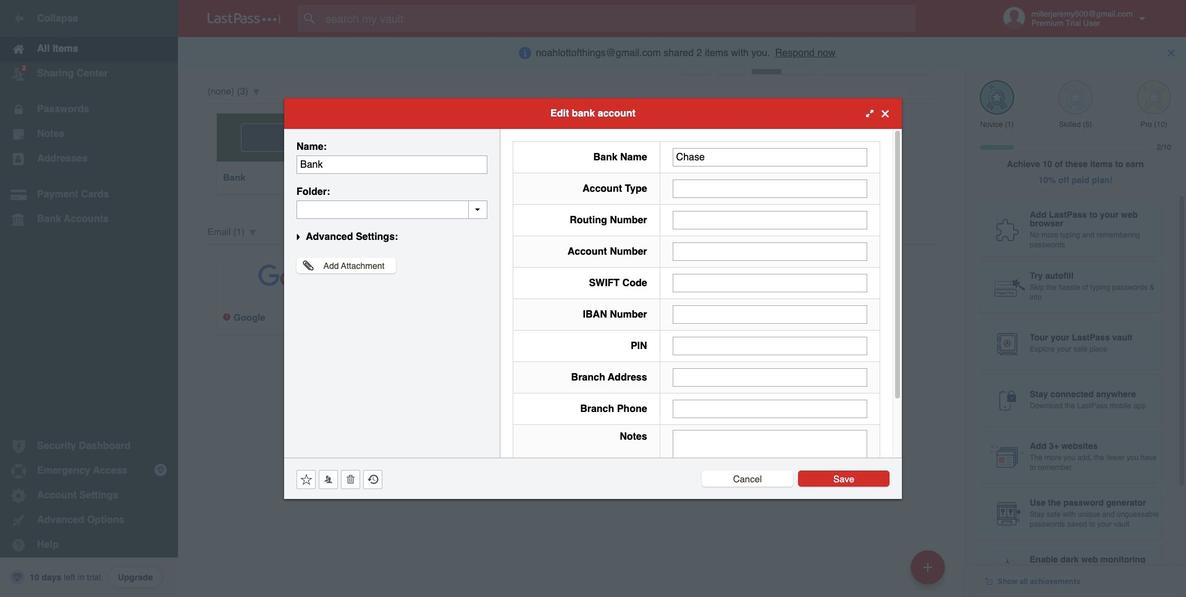 Task type: locate. For each thing, give the bounding box(es) containing it.
None text field
[[297, 156, 487, 174], [672, 306, 867, 324], [672, 337, 867, 356], [672, 369, 867, 387], [672, 431, 867, 507], [297, 156, 487, 174], [672, 306, 867, 324], [672, 337, 867, 356], [672, 369, 867, 387], [672, 431, 867, 507]]

new item navigation
[[906, 547, 953, 598]]

lastpass image
[[208, 13, 280, 24]]

new item image
[[924, 564, 932, 572]]

dialog
[[284, 98, 902, 515]]

None text field
[[672, 148, 867, 167], [672, 180, 867, 198], [297, 201, 487, 219], [672, 211, 867, 230], [672, 243, 867, 261], [672, 274, 867, 293], [672, 400, 867, 419], [672, 148, 867, 167], [672, 180, 867, 198], [297, 201, 487, 219], [672, 211, 867, 230], [672, 243, 867, 261], [672, 274, 867, 293], [672, 400, 867, 419]]



Task type: describe. For each thing, give the bounding box(es) containing it.
vault options navigation
[[178, 37, 965, 74]]

Search search field
[[298, 5, 940, 32]]

search my vault text field
[[298, 5, 940, 32]]

main navigation navigation
[[0, 0, 178, 598]]



